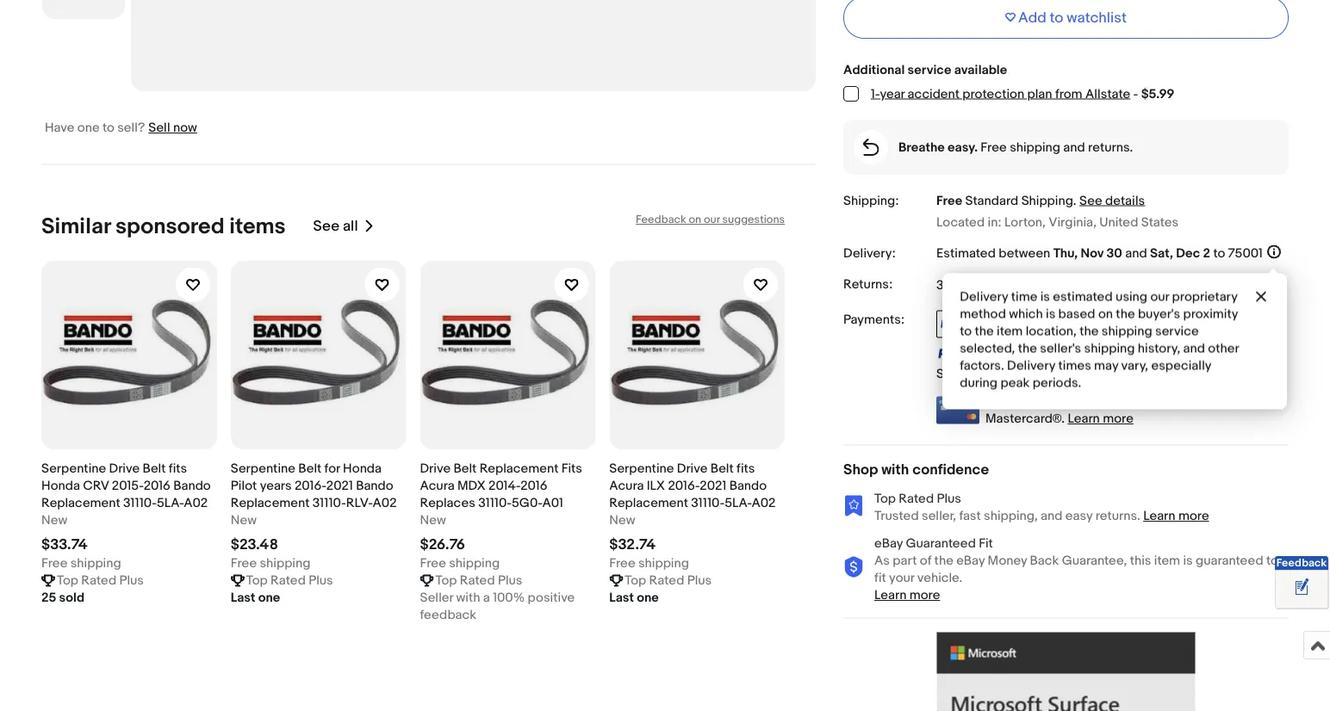 Task type: vqa. For each thing, say whether or not it's contained in the screenshot.
"Serpentine Drive Belt fits Acura ILX  2016-2021 Bando Replacement 31110-5LA-A02 New $32.74 Free shipping" on the bottom of the page
yes



Task type: locate. For each thing, give the bounding box(es) containing it.
bando inside serpentine belt for honda pilot years 2016-2021 bando replacement 31110-rlv-a02 new $23.48 free shipping
[[356, 479, 394, 494]]

2 horizontal spatial learn
[[1144, 509, 1176, 525]]

3 belt from the left
[[454, 461, 477, 477]]

belt inside 'serpentine drive belt fits honda crv 2015-2016 bando replacement 31110-5la-a02 new $33.74 free shipping'
[[143, 461, 166, 477]]

one for $23.48
[[258, 591, 280, 606]]

3 a02 from the left
[[752, 496, 776, 511]]

top rated plus text field for $26.76
[[436, 573, 523, 590]]

3 new from the left
[[420, 513, 446, 529]]

free up located
[[937, 193, 963, 209]]

shipping,
[[984, 509, 1038, 525]]

bando for $23.48
[[356, 479, 394, 494]]

1 vertical spatial service
[[1156, 324, 1199, 339]]

to down method
[[960, 324, 972, 339]]

1 vertical spatial our
[[1151, 289, 1170, 305]]

4 belt from the left
[[711, 461, 734, 477]]

fit
[[979, 537, 994, 552]]

american express image
[[1121, 311, 1164, 338]]

with for shop
[[882, 461, 910, 479]]

1 horizontal spatial drive
[[420, 461, 451, 477]]

1 vertical spatial learn more
[[1144, 509, 1210, 525]]

plus for $23.48
[[309, 573, 333, 589]]

bando inside serpentine drive belt fits acura ilx  2016-2021 bando replacement 31110-5la-a02 new $32.74 free shipping
[[730, 479, 767, 494]]

replacement for $23.48
[[231, 496, 310, 511]]

top for $23.48
[[246, 573, 268, 589]]

75001
[[1229, 246, 1263, 262]]

1 horizontal spatial feedback
[[1277, 557, 1328, 571]]

use
[[1163, 394, 1184, 410]]

shipping inside serpentine drive belt fits acura ilx  2016-2021 bando replacement 31110-5la-a02 new $32.74 free shipping
[[639, 556, 689, 572]]

new for $33.74
[[41, 513, 67, 529]]

1 horizontal spatial on
[[1099, 307, 1113, 322]]

serpentine inside serpentine belt for honda pilot years 2016-2021 bando replacement 31110-rlv-a02 new $23.48 free shipping
[[231, 461, 296, 477]]

plus down 'serpentine drive belt fits honda crv 2015-2016 bando replacement 31110-5la-a02 new $33.74 free shipping' on the bottom of the page
[[119, 573, 144, 589]]

learn for trusted seller, fast shipping, and easy returns. learn more link
[[1144, 509, 1176, 525]]

1 horizontal spatial last
[[610, 591, 634, 606]]

0 horizontal spatial bando
[[173, 479, 211, 494]]

2 free shipping text field from the left
[[231, 555, 311, 573]]

one inside text box
[[637, 591, 659, 606]]

learn more for trusted seller, fast shipping, and easy returns. learn more link
[[1144, 509, 1210, 525]]

more for learn more link to the top
[[1103, 412, 1134, 427]]

0 horizontal spatial last
[[231, 591, 256, 606]]

1 vertical spatial learn
[[1144, 509, 1176, 525]]

belt inside serpentine belt for honda pilot years 2016-2021 bando replacement 31110-rlv-a02 new $23.48 free shipping
[[299, 461, 322, 477]]

special
[[937, 367, 981, 382]]

top rated plus
[[875, 492, 962, 507], [57, 573, 144, 589], [246, 573, 333, 589], [436, 573, 523, 589], [625, 573, 712, 589]]

2016-
[[295, 479, 327, 494], [668, 479, 700, 494]]

2 horizontal spatial more
[[1179, 509, 1210, 525]]

sell?
[[117, 120, 145, 136]]

2 new text field from the left
[[231, 512, 257, 529]]

1 vertical spatial with
[[456, 591, 481, 606]]

2021 for $23.48
[[327, 479, 353, 494]]

may
[[1094, 358, 1119, 374]]

0 horizontal spatial for
[[325, 461, 340, 477]]

0 vertical spatial for
[[1101, 278, 1116, 293]]

learn up this
[[1144, 509, 1176, 525]]

shipping up "a"
[[449, 556, 500, 572]]

1 horizontal spatial a02
[[373, 496, 397, 511]]

plus up seller,
[[937, 492, 962, 507]]

1 last from the left
[[231, 591, 256, 606]]

free inside serpentine drive belt fits acura ilx  2016-2021 bando replacement 31110-5la-a02 new $32.74 free shipping
[[610, 556, 636, 572]]

new text field up $33.74
[[41, 512, 67, 529]]

top up last one text box
[[625, 573, 647, 589]]

2
[[1204, 246, 1211, 262]]

seller with a 100% positive feedback
[[420, 591, 578, 623]]

0 vertical spatial 30
[[1107, 246, 1123, 262]]

$26.76 text field
[[420, 536, 466, 554]]

1 vertical spatial delivery
[[1007, 358, 1056, 374]]

plus for $32.74
[[688, 573, 712, 589]]

virginia,
[[1049, 215, 1097, 231]]

1 2016- from the left
[[295, 479, 327, 494]]

2016- inside serpentine drive belt fits acura ilx  2016-2021 bando replacement 31110-5la-a02 new $32.74 free shipping
[[668, 479, 700, 494]]

top for $32.74
[[625, 573, 647, 589]]

2 drive from the left
[[420, 461, 451, 477]]

new up $23.48 "text field"
[[231, 513, 257, 529]]

seller up feedback
[[420, 591, 453, 606]]

acura up replaces
[[420, 479, 455, 494]]

1 fits from the left
[[169, 461, 187, 477]]

and
[[1064, 140, 1086, 155], [1126, 246, 1148, 262], [1184, 341, 1205, 357], [1161, 367, 1183, 382], [1041, 509, 1063, 525]]

new text field for $26.76
[[420, 512, 446, 529]]

31110- inside drive belt replacement fits acura mdx 2014-2016 replaces 31110-5g0-a01 new $26.76 free shipping
[[478, 496, 512, 511]]

fits inside 'serpentine drive belt fits honda crv 2015-2016 bando replacement 31110-5la-a02 new $33.74 free shipping'
[[169, 461, 187, 477]]

with details__icon image down shop
[[844, 495, 865, 517]]

1 horizontal spatial 2016-
[[668, 479, 700, 494]]

2016- right ilx
[[668, 479, 700, 494]]

Free shipping text field
[[41, 555, 121, 573], [231, 555, 311, 573], [610, 555, 689, 573]]

1 vertical spatial with details__icon image
[[844, 495, 865, 517]]

learn more up this
[[1144, 509, 1210, 525]]

acura
[[420, 479, 455, 494], [610, 479, 644, 494]]

0 horizontal spatial seller
[[420, 591, 453, 606]]

2 vertical spatial ebay
[[957, 554, 985, 569]]

as
[[875, 554, 890, 569]]

our left suggestions
[[704, 213, 720, 227]]

0 horizontal spatial details
[[1106, 193, 1146, 209]]

now down other
[[1221, 367, 1245, 382]]

2 vertical spatial learn more link
[[875, 588, 941, 604]]

seller left pays
[[1034, 278, 1067, 293]]

1 a02 from the left
[[184, 496, 208, 511]]

4 31110- from the left
[[692, 496, 725, 511]]

sell now link
[[149, 120, 197, 136]]

free down $26.76
[[420, 556, 446, 572]]

buyer's
[[1138, 307, 1181, 322]]

5la- for $33.74
[[157, 496, 184, 511]]

1 horizontal spatial 5la-
[[725, 496, 752, 511]]

bando
[[173, 479, 211, 494], [356, 479, 394, 494], [730, 479, 767, 494]]

serpentine inside 'serpentine drive belt fits honda crv 2015-2016 bando replacement 31110-5la-a02 new $33.74 free shipping'
[[41, 461, 106, 477]]

drive inside drive belt replacement fits acura mdx 2014-2016 replaces 31110-5g0-a01 new $26.76 free shipping
[[420, 461, 451, 477]]

1 vertical spatial is
[[1046, 307, 1056, 322]]

. for returns
[[1028, 278, 1031, 293]]

3 serpentine from the left
[[610, 461, 674, 477]]

2 vertical spatial is
[[1184, 554, 1193, 569]]

3 bando from the left
[[730, 479, 767, 494]]

2016 inside drive belt replacement fits acura mdx 2014-2016 replaces 31110-5g0-a01 new $26.76 free shipping
[[521, 479, 548, 494]]

3 drive from the left
[[677, 461, 708, 477]]

available
[[955, 62, 1008, 78]]

acura for new
[[610, 479, 644, 494]]

see up virginia,
[[1080, 193, 1103, 209]]

serpentine drive belt fits acura ilx  2016-2021 bando replacement 31110-5la-a02 new $32.74 free shipping
[[610, 461, 776, 572]]

plus inside text box
[[309, 573, 333, 589]]

2016- for $32.74
[[668, 479, 700, 494]]

. up which
[[1028, 278, 1031, 293]]

1 vertical spatial for
[[325, 461, 340, 477]]

learn more link for trusted seller, fast shipping, and easy returns.
[[1144, 509, 1210, 525]]

learn
[[1068, 412, 1101, 427], [1144, 509, 1176, 525], [875, 588, 907, 604]]

top for free
[[436, 573, 457, 589]]

free shipping text field down $23.48
[[231, 555, 311, 573]]

2 belt from the left
[[299, 461, 322, 477]]

learn down fit
[[875, 588, 907, 604]]

1 horizontal spatial top rated plus text field
[[436, 573, 523, 590]]

0 vertical spatial with
[[882, 461, 910, 479]]

0 horizontal spatial drive
[[109, 461, 140, 477]]

honda inside serpentine belt for honda pilot years 2016-2021 bando replacement 31110-rlv-a02 new $23.48 free shipping
[[343, 461, 382, 477]]

one down $32.74 text field
[[637, 591, 659, 606]]

2 bando from the left
[[356, 479, 394, 494]]

discover image
[[1167, 311, 1210, 338]]

replacement for $33.74
[[41, 496, 120, 511]]

1 horizontal spatial 2021
[[700, 479, 727, 494]]

0 horizontal spatial 2021
[[327, 479, 353, 494]]

0 horizontal spatial one
[[77, 120, 100, 136]]

4 new from the left
[[610, 513, 636, 529]]

to
[[1050, 9, 1064, 27], [103, 120, 114, 136], [1214, 246, 1226, 262], [960, 324, 972, 339], [1032, 394, 1044, 410], [1267, 554, 1279, 569]]

31110- for $32.74
[[692, 496, 725, 511]]

with details__icon image left breathe
[[863, 139, 880, 156]]

3 free shipping text field from the left
[[610, 555, 689, 573]]

last inside text box
[[610, 591, 634, 606]]

last one
[[231, 591, 280, 606], [610, 591, 659, 606]]

belt inside drive belt replacement fits acura mdx 2014-2016 replaces 31110-5g0-a01 new $26.76 free shipping
[[454, 461, 477, 477]]

one
[[77, 120, 100, 136], [258, 591, 280, 606], [637, 591, 659, 606]]

0 horizontal spatial ebay
[[875, 537, 903, 552]]

0 horizontal spatial 5la-
[[157, 496, 184, 511]]

suggestions
[[723, 213, 785, 227]]

2 2021 from the left
[[700, 479, 727, 494]]

returns.
[[1089, 140, 1134, 155], [1096, 509, 1141, 525]]

1 horizontal spatial your
[[1187, 394, 1212, 410]]

2021 inside serpentine belt for honda pilot years 2016-2021 bando replacement 31110-rlv-a02 new $23.48 free shipping
[[327, 479, 353, 494]]

1 vertical spatial feedback
[[1277, 557, 1328, 571]]

1 vertical spatial details
[[1240, 278, 1280, 293]]

feedback for feedback
[[1277, 557, 1328, 571]]

our up buyer's
[[1151, 289, 1170, 305]]

especially
[[1152, 358, 1212, 374]]

new text field for $23.48
[[231, 512, 257, 529]]

1 horizontal spatial last one
[[610, 591, 659, 606]]

0 horizontal spatial learn more
[[1068, 412, 1134, 427]]

0 vertical spatial feedback
[[636, 213, 687, 227]]

more down the vehicle.
[[910, 588, 941, 604]]

fits for $32.74
[[737, 461, 755, 477]]

2 horizontal spatial one
[[637, 591, 659, 606]]

shipping inside serpentine belt for honda pilot years 2016-2021 bando replacement 31110-rlv-a02 new $23.48 free shipping
[[260, 556, 311, 572]]

points
[[1065, 394, 1102, 410]]

2 vertical spatial more
[[910, 588, 941, 604]]

ebay up the as
[[875, 537, 903, 552]]

replacement down ilx
[[610, 496, 689, 511]]

to right guaranteed
[[1267, 554, 1279, 569]]

free shipping text field down $32.74
[[610, 555, 689, 573]]

replacement down crv
[[41, 496, 120, 511]]

similar
[[41, 213, 111, 240]]

2016 up 5g0- at the bottom left of page
[[521, 479, 548, 494]]

items
[[230, 213, 286, 240]]

one inside text field
[[258, 591, 280, 606]]

with inside seller with a 100% positive feedback
[[456, 591, 481, 606]]

1 vertical spatial learn more link
[[1144, 509, 1210, 525]]

Free shipping text field
[[420, 555, 500, 573]]

year
[[880, 86, 905, 102]]

$23.48 text field
[[231, 536, 278, 554]]

you
[[1138, 394, 1160, 410]]

1 horizontal spatial acura
[[610, 479, 644, 494]]

top inside text box
[[246, 573, 268, 589]]

seller
[[1034, 278, 1067, 293], [420, 591, 453, 606]]

a02 inside 'serpentine drive belt fits honda crv 2015-2016 bando replacement 31110-5la-a02 new $33.74 free shipping'
[[184, 496, 208, 511]]

1 free shipping text field from the left
[[41, 555, 121, 573]]

replacement inside drive belt replacement fits acura mdx 2014-2016 replaces 31110-5g0-a01 new $26.76 free shipping
[[480, 461, 559, 477]]

0 vertical spatial returns.
[[1089, 140, 1134, 155]]

2 horizontal spatial free shipping text field
[[610, 555, 689, 573]]

2 serpentine from the left
[[231, 461, 296, 477]]

replacement inside 'serpentine drive belt fits honda crv 2015-2016 bando replacement 31110-5la-a02 new $33.74 free shipping'
[[41, 496, 120, 511]]

2021 up rlv-
[[327, 479, 353, 494]]

0 horizontal spatial on
[[689, 213, 702, 227]]

Last one text field
[[610, 590, 659, 607]]

delivery up method
[[960, 289, 1008, 305]]

drive inside 'serpentine drive belt fits honda crv 2015-2016 bando replacement 31110-5la-a02 new $33.74 free shipping'
[[109, 461, 140, 477]]

31110- inside 'serpentine drive belt fits honda crv 2015-2016 bando replacement 31110-5la-a02 new $33.74 free shipping'
[[123, 496, 157, 511]]

2 last from the left
[[610, 591, 634, 606]]

1 new from the left
[[41, 513, 67, 529]]

0 vertical spatial learn more
[[1068, 412, 1134, 427]]

with left "a"
[[456, 591, 481, 606]]

feedback on our suggestions link
[[636, 213, 785, 227]]

fits inside serpentine drive belt fits acura ilx  2016-2021 bando replacement 31110-5la-a02 new $32.74 free shipping
[[737, 461, 755, 477]]

to inside ebay guaranteed fit as part of the ebay money back guarantee, this item is guaranteed to fit your vehicle. learn more
[[1267, 554, 1279, 569]]

service up accident
[[908, 62, 952, 78]]

2 horizontal spatial drive
[[677, 461, 708, 477]]

with for seller
[[456, 591, 481, 606]]

free down $33.74
[[41, 556, 68, 572]]

the down the based
[[1080, 324, 1099, 339]]

free standard shipping . see details located in: lorton, virginia, united states
[[937, 193, 1179, 231]]

2 5la- from the left
[[725, 496, 752, 511]]

0 horizontal spatial see details link
[[1080, 193, 1146, 209]]

the
[[1116, 307, 1135, 322], [975, 324, 994, 339], [1080, 324, 1099, 339], [1018, 341, 1037, 357], [935, 554, 954, 569]]

acura left ilx
[[610, 479, 644, 494]]

item down which
[[997, 324, 1023, 339]]

top rated plus text field for $33.74
[[57, 573, 144, 590]]

1 horizontal spatial learn more link
[[1068, 412, 1134, 427]]

3 new text field from the left
[[420, 512, 446, 529]]

a02 inside serpentine drive belt fits acura ilx  2016-2021 bando replacement 31110-5la-a02 new $32.74 free shipping
[[752, 496, 776, 511]]

a
[[483, 591, 490, 606]]

have
[[45, 120, 75, 136]]

rated up sold
[[81, 573, 116, 589]]

acura inside serpentine drive belt fits acura ilx  2016-2021 bando replacement 31110-5la-a02 new $32.74 free shipping
[[610, 479, 644, 494]]

free down $23.48 "text field"
[[231, 556, 257, 572]]

returns:
[[844, 277, 893, 293]]

0 vertical spatial on
[[689, 213, 702, 227]]

0 horizontal spatial .
[[1028, 278, 1031, 293]]

feedback for feedback on our suggestions
[[636, 213, 687, 227]]

Top Rated Plus text field
[[57, 573, 144, 590], [436, 573, 523, 590], [625, 573, 712, 590]]

1 horizontal spatial more
[[1103, 412, 1134, 427]]

2016 for $26.76
[[521, 479, 548, 494]]

see details link
[[1080, 193, 1146, 209], [1214, 278, 1280, 293]]

item right this
[[1155, 554, 1181, 569]]

25 sold text field
[[41, 590, 84, 607]]

visa image
[[1029, 311, 1072, 338]]

31110-
[[123, 496, 157, 511], [313, 496, 346, 511], [478, 496, 512, 511], [692, 496, 725, 511]]

sold
[[59, 591, 84, 606]]

2016- for $23.48
[[295, 479, 327, 494]]

with details__icon image left fit
[[844, 557, 865, 579]]

more
[[1103, 412, 1134, 427], [1179, 509, 1210, 525], [910, 588, 941, 604]]

1 new text field from the left
[[41, 512, 67, 529]]

31110- inside serpentine belt for honda pilot years 2016-2021 bando replacement 31110-rlv-a02 new $23.48 free shipping
[[313, 496, 346, 511]]

New text field
[[41, 512, 67, 529], [231, 512, 257, 529], [420, 512, 446, 529], [610, 512, 636, 529]]

your right use
[[1187, 394, 1212, 410]]

serpentine up crv
[[41, 461, 106, 477]]

2 top rated plus text field from the left
[[436, 573, 523, 590]]

details up united
[[1106, 193, 1146, 209]]

bando inside 'serpentine drive belt fits honda crv 2015-2016 bando replacement 31110-5la-a02 new $33.74 free shipping'
[[173, 479, 211, 494]]

See all text field
[[313, 217, 358, 236]]

one right have
[[77, 120, 100, 136]]

1 serpentine from the left
[[41, 461, 106, 477]]

3 31110- from the left
[[478, 496, 512, 511]]

5la-
[[157, 496, 184, 511], [725, 496, 752, 511]]

returns. right easy at the right of the page
[[1096, 509, 1141, 525]]

sell
[[149, 120, 170, 136]]

0 horizontal spatial service
[[908, 62, 952, 78]]

fits
[[169, 461, 187, 477], [737, 461, 755, 477]]

new
[[41, 513, 67, 529], [231, 513, 257, 529], [420, 513, 446, 529], [610, 513, 636, 529]]

1 top rated plus text field from the left
[[57, 573, 144, 590]]

serpentine for $32.74
[[610, 461, 674, 477]]

to left 5x
[[1032, 394, 1044, 410]]

30 right nov
[[1107, 246, 1123, 262]]

0 horizontal spatial serpentine
[[41, 461, 106, 477]]

1 horizontal spatial .
[[1074, 193, 1077, 209]]

2016- inside serpentine belt for honda pilot years 2016-2021 bando replacement 31110-rlv-a02 new $23.48 free shipping
[[295, 479, 327, 494]]

service inside the delivery time is estimated using our proprietary method which is based on the buyer's proximity to the item location, the shipping service selected, the seller's shipping history, and other factors. delivery times may vary, especially during peak periods.
[[1156, 324, 1199, 339]]

on
[[689, 213, 702, 227], [1099, 307, 1113, 322]]

learn more link up this
[[1144, 509, 1210, 525]]

1 vertical spatial seller
[[420, 591, 453, 606]]

2 fits from the left
[[737, 461, 755, 477]]

to left sell?
[[103, 120, 114, 136]]

pilot
[[231, 479, 257, 494]]

free down $32.74 text field
[[610, 556, 636, 572]]

drive belt replacement fits acura mdx 2014-2016 replaces 31110-5g0-a01 new $26.76 free shipping
[[420, 461, 583, 572]]

2016- right years
[[295, 479, 327, 494]]

0 horizontal spatial last one
[[231, 591, 280, 606]]

your inside ebay guaranteed fit as part of the ebay money back guarantee, this item is guaranteed to fit your vehicle. learn more
[[890, 571, 915, 587]]

2 last one from the left
[[610, 591, 659, 606]]

1 vertical spatial honda
[[41, 479, 80, 494]]

2016 inside 'serpentine drive belt fits honda crv 2015-2016 bando replacement 31110-5la-a02 new $33.74 free shipping'
[[144, 479, 171, 494]]

rated up last one text field
[[271, 573, 306, 589]]

new inside serpentine drive belt fits acura ilx  2016-2021 bando replacement 31110-5la-a02 new $32.74 free shipping
[[610, 513, 636, 529]]

2016 for $33.74
[[144, 479, 171, 494]]

plus for free
[[498, 573, 523, 589]]

1 2021 from the left
[[327, 479, 353, 494]]

free inside 'serpentine drive belt fits honda crv 2015-2016 bando replacement 31110-5la-a02 new $33.74 free shipping'
[[41, 556, 68, 572]]

details down 75001
[[1240, 278, 1280, 293]]

additional service available
[[844, 62, 1008, 78]]

0 vertical spatial our
[[704, 213, 720, 227]]

0 horizontal spatial more
[[910, 588, 941, 604]]

plus down serpentine drive belt fits acura ilx  2016-2021 bando replacement 31110-5la-a02 new $32.74 free shipping
[[688, 573, 712, 589]]

new for $23.48
[[231, 513, 257, 529]]

is right time
[[1041, 289, 1050, 305]]

new inside serpentine belt for honda pilot years 2016-2021 bando replacement 31110-rlv-a02 new $23.48 free shipping
[[231, 513, 257, 529]]

rated inside top rated plus text box
[[271, 573, 306, 589]]

1 bando from the left
[[173, 479, 211, 494]]

1 horizontal spatial honda
[[343, 461, 382, 477]]

last down top rated plus text box
[[231, 591, 256, 606]]

honda up rlv-
[[343, 461, 382, 477]]

2 horizontal spatial serpentine
[[610, 461, 674, 477]]

honda inside 'serpentine drive belt fits honda crv 2015-2016 bando replacement 31110-5la-a02 new $33.74 free shipping'
[[41, 479, 80, 494]]

replacement up 2014-
[[480, 461, 559, 477]]

2 a02 from the left
[[373, 496, 397, 511]]

top rated plus up last one text field
[[246, 573, 333, 589]]

delivery up peak
[[1007, 358, 1056, 374]]

0 vertical spatial details
[[1106, 193, 1146, 209]]

plus down serpentine belt for honda pilot years 2016-2021 bando replacement 31110-rlv-a02 new $23.48 free shipping
[[309, 573, 333, 589]]

top
[[875, 492, 896, 507], [57, 573, 78, 589], [246, 573, 268, 589], [436, 573, 457, 589], [625, 573, 647, 589]]

breathe easy. free shipping and returns.
[[899, 140, 1134, 155]]

0 horizontal spatial learn more link
[[875, 588, 941, 604]]

new up $33.74
[[41, 513, 67, 529]]

free shipping text field for $23.48
[[231, 555, 311, 573]]

history,
[[1138, 341, 1181, 357]]

shipping inside drive belt replacement fits acura mdx 2014-2016 replaces 31110-5g0-a01 new $26.76 free shipping
[[449, 556, 500, 572]]

1 vertical spatial on
[[1099, 307, 1113, 322]]

last one down $32.74
[[610, 591, 659, 606]]

4 new text field from the left
[[610, 512, 636, 529]]

learn down points
[[1068, 412, 1101, 427]]

with details__icon image
[[863, 139, 880, 156], [844, 495, 865, 517], [844, 557, 865, 579]]

0 vertical spatial now
[[173, 120, 197, 136]]

. inside free standard shipping . see details located in: lorton, virginia, united states
[[1074, 193, 1077, 209]]

1 horizontal spatial see details link
[[1214, 278, 1280, 293]]

plus up 100%
[[498, 573, 523, 589]]

1 5la- from the left
[[157, 496, 184, 511]]

one down top rated plus text box
[[258, 591, 280, 606]]

a02 for $23.48
[[373, 496, 397, 511]]

new text field for $32.74
[[610, 512, 636, 529]]

30
[[1107, 246, 1123, 262], [937, 278, 952, 293]]

to inside earn up to 5x points when you use your ebay mastercard®.
[[1032, 394, 1044, 410]]

2021 inside serpentine drive belt fits acura ilx  2016-2021 bando replacement 31110-5la-a02 new $32.74 free shipping
[[700, 479, 727, 494]]

with right shop
[[882, 461, 910, 479]]

learn more
[[1068, 412, 1134, 427], [1144, 509, 1210, 525]]

belt inside serpentine drive belt fits acura ilx  2016-2021 bando replacement 31110-5la-a02 new $32.74 free shipping
[[711, 461, 734, 477]]

1 2016 from the left
[[144, 479, 171, 494]]

serpentine
[[41, 461, 106, 477], [231, 461, 296, 477], [610, 461, 674, 477]]

1 belt from the left
[[143, 461, 166, 477]]

new up $32.74 text field
[[610, 513, 636, 529]]

new down replaces
[[420, 513, 446, 529]]

the down location,
[[1018, 341, 1037, 357]]

to inside button
[[1050, 9, 1064, 27]]

free shipping text field for $32.74
[[610, 555, 689, 573]]

top rated plus up last one text box
[[625, 573, 712, 589]]

serpentine inside serpentine drive belt fits acura ilx  2016-2021 bando replacement 31110-5la-a02 new $32.74 free shipping
[[610, 461, 674, 477]]

1 last one from the left
[[231, 591, 280, 606]]

now
[[173, 120, 197, 136], [1221, 367, 1245, 382]]

the down 'guaranteed'
[[935, 554, 954, 569]]

2016
[[144, 479, 171, 494], [521, 479, 548, 494]]

rated for $33.74
[[81, 573, 116, 589]]

replacement for $32.74
[[610, 496, 689, 511]]

1 acura from the left
[[420, 479, 455, 494]]

free shipping text field for $33.74
[[41, 555, 121, 573]]

2 acura from the left
[[610, 479, 644, 494]]

5x
[[1047, 394, 1062, 410]]

2 horizontal spatial learn more link
[[1144, 509, 1210, 525]]

31110- inside serpentine drive belt fits acura ilx  2016-2021 bando replacement 31110-5la-a02 new $32.74 free shipping
[[692, 496, 725, 511]]

. up virginia,
[[1074, 193, 1077, 209]]

2 31110- from the left
[[313, 496, 346, 511]]

and down from
[[1064, 140, 1086, 155]]

0 horizontal spatial item
[[997, 324, 1023, 339]]

1 horizontal spatial seller
[[1034, 278, 1067, 293]]

details
[[1106, 193, 1146, 209], [1240, 278, 1280, 293]]

proprietary
[[1172, 289, 1238, 305]]

and left easy at the right of the page
[[1041, 509, 1063, 525]]

0 vertical spatial item
[[997, 324, 1023, 339]]

drive inside serpentine drive belt fits acura ilx  2016-2021 bando replacement 31110-5la-a02 new $32.74 free shipping
[[677, 461, 708, 477]]

see terms and apply now link
[[1099, 367, 1245, 382]]

details inside free standard shipping . see details located in: lorton, virginia, united states
[[1106, 193, 1146, 209]]

replacement inside serpentine drive belt fits acura ilx  2016-2021 bando replacement 31110-5la-a02 new $32.74 free shipping
[[610, 496, 689, 511]]

top rated plus text field for $32.74
[[625, 573, 712, 590]]

learn more link down fit
[[875, 588, 941, 604]]

thu,
[[1054, 246, 1078, 262]]

free shipping text field down $33.74
[[41, 555, 121, 573]]

1 31110- from the left
[[123, 496, 157, 511]]

watchlist
[[1067, 9, 1127, 27]]

5la- inside serpentine drive belt fits acura ilx  2016-2021 bando replacement 31110-5la-a02 new $32.74 free shipping
[[725, 496, 752, 511]]

2 new from the left
[[231, 513, 257, 529]]

now right sell
[[173, 120, 197, 136]]

0 horizontal spatial acura
[[420, 479, 455, 494]]

mdx
[[458, 479, 486, 494]]

rated for $32.74
[[650, 573, 685, 589]]

3 top rated plus text field from the left
[[625, 573, 712, 590]]

acura inside drive belt replacement fits acura mdx 2014-2016 replaces 31110-5g0-a01 new $26.76 free shipping
[[420, 479, 455, 494]]

1 horizontal spatial free shipping text field
[[231, 555, 311, 573]]

your
[[1187, 394, 1212, 410], [890, 571, 915, 587]]

0 vertical spatial your
[[1187, 394, 1212, 410]]

1 horizontal spatial service
[[1156, 324, 1199, 339]]

1 horizontal spatial 30
[[1107, 246, 1123, 262]]

a02 inside serpentine belt for honda pilot years 2016-2021 bando replacement 31110-rlv-a02 new $23.48 free shipping
[[373, 496, 397, 511]]

. up proximity
[[1208, 278, 1211, 293]]

service down buyer's
[[1156, 324, 1199, 339]]

replacement inside serpentine belt for honda pilot years 2016-2021 bando replacement 31110-rlv-a02 new $23.48 free shipping
[[231, 496, 310, 511]]

shipping down using
[[1102, 324, 1153, 339]]

1 horizontal spatial details
[[1240, 278, 1280, 293]]

lorton,
[[1005, 215, 1046, 231]]

0 horizontal spatial honda
[[41, 479, 80, 494]]

more up guaranteed
[[1179, 509, 1210, 525]]

returns. down allstate
[[1089, 140, 1134, 155]]

0 horizontal spatial fits
[[169, 461, 187, 477]]

new inside 'serpentine drive belt fits honda crv 2015-2016 bando replacement 31110-5la-a02 new $33.74 free shipping'
[[41, 513, 67, 529]]

0 horizontal spatial free shipping text field
[[41, 555, 121, 573]]

1 horizontal spatial now
[[1221, 367, 1245, 382]]

top up last one text field
[[246, 573, 268, 589]]

to right add
[[1050, 9, 1064, 27]]

last one for $23.48
[[231, 591, 280, 606]]

. for shipping
[[1074, 193, 1077, 209]]

5la- inside 'serpentine drive belt fits honda crv 2015-2016 bando replacement 31110-5la-a02 new $33.74 free shipping'
[[157, 496, 184, 511]]

1 drive from the left
[[109, 461, 140, 477]]

your inside earn up to 5x points when you use your ebay mastercard®.
[[1187, 394, 1212, 410]]

new inside drive belt replacement fits acura mdx 2014-2016 replaces 31110-5g0-a01 new $26.76 free shipping
[[420, 513, 446, 529]]

drive for $32.74
[[677, 461, 708, 477]]

0 vertical spatial learn
[[1068, 412, 1101, 427]]

last inside text field
[[231, 591, 256, 606]]

1 horizontal spatial bando
[[356, 479, 394, 494]]

last down $32.74
[[610, 591, 634, 606]]

2016 right crv
[[144, 479, 171, 494]]

1 vertical spatial item
[[1155, 554, 1181, 569]]

your down part
[[890, 571, 915, 587]]

on inside the delivery time is estimated using our proprietary method which is based on the buyer's proximity to the item location, the shipping service selected, the seller's shipping history, and other factors. delivery times may vary, especially during peak periods.
[[1099, 307, 1113, 322]]

0 horizontal spatial 2016-
[[295, 479, 327, 494]]

2 2016 from the left
[[521, 479, 548, 494]]

free
[[981, 140, 1007, 155], [937, 193, 963, 209], [41, 556, 68, 572], [231, 556, 257, 572], [420, 556, 446, 572], [610, 556, 636, 572]]

top rated plus text field up "a"
[[436, 573, 523, 590]]

0 horizontal spatial 2016
[[144, 479, 171, 494]]

1 vertical spatial your
[[890, 571, 915, 587]]

belt
[[143, 461, 166, 477], [299, 461, 322, 477], [454, 461, 477, 477], [711, 461, 734, 477]]

guarantee,
[[1062, 554, 1128, 569]]

more for trusted seller, fast shipping, and easy returns. learn more link
[[1179, 509, 1210, 525]]

estimated
[[1053, 289, 1113, 305]]

1 horizontal spatial serpentine
[[231, 461, 296, 477]]

2 2016- from the left
[[668, 479, 700, 494]]

ebay down fit on the bottom right
[[957, 554, 985, 569]]



Task type: describe. For each thing, give the bounding box(es) containing it.
plan
[[1028, 86, 1053, 102]]

1 horizontal spatial ebay
[[957, 554, 985, 569]]

vary,
[[1122, 358, 1149, 374]]

crv
[[83, 479, 109, 494]]

$33.74 text field
[[41, 536, 88, 554]]

0 horizontal spatial our
[[704, 213, 720, 227]]

2015-
[[112, 479, 144, 494]]

terms
[[1125, 367, 1159, 382]]

financing
[[984, 367, 1038, 382]]

serpentine for $33.74
[[41, 461, 106, 477]]

seller inside seller with a 100% positive feedback
[[420, 591, 453, 606]]

1 horizontal spatial for
[[1101, 278, 1116, 293]]

add to watchlist button
[[844, 0, 1289, 39]]

plus for $33.74
[[119, 573, 144, 589]]

2 horizontal spatial .
[[1208, 278, 1211, 293]]

drive for $33.74
[[109, 461, 140, 477]]

in:
[[988, 215, 1002, 231]]

part
[[893, 554, 917, 569]]

Top Rated Plus text field
[[246, 573, 333, 590]]

learn inside ebay guaranteed fit as part of the ebay money back guarantee, this item is guaranteed to fit your vehicle. learn more
[[875, 588, 907, 604]]

a02 for $33.74
[[184, 496, 208, 511]]

last for $32.74
[[610, 591, 634, 606]]

0 vertical spatial service
[[908, 62, 952, 78]]

a02 for $32.74
[[752, 496, 776, 511]]

vehicle.
[[918, 571, 963, 587]]

one for $32.74
[[637, 591, 659, 606]]

top rated plus for $23.48
[[246, 573, 333, 589]]

with details__icon image for breathe easy.
[[863, 139, 880, 156]]

shipping down dec at top right
[[1157, 278, 1208, 293]]

serpentine for $23.48
[[231, 461, 296, 477]]

return
[[1119, 278, 1154, 293]]

31110- for $33.74
[[123, 496, 157, 511]]

2021 for $32.74
[[700, 479, 727, 494]]

1-
[[871, 86, 880, 102]]

rated for free
[[460, 573, 495, 589]]

$32.74
[[610, 536, 656, 554]]

item inside the delivery time is estimated using our proprietary method which is based on the buyer's proximity to the item location, the shipping service selected, the seller's shipping history, and other factors. delivery times may vary, especially during peak periods.
[[997, 324, 1023, 339]]

the down using
[[1116, 307, 1135, 322]]

learn more link for ebay guaranteed fit
[[875, 588, 941, 604]]

$5.99
[[1142, 86, 1175, 102]]

last one for $32.74
[[610, 591, 659, 606]]

method
[[960, 307, 1006, 322]]

1-year accident protection plan from allstate - $5.99
[[871, 86, 1175, 102]]

top for $33.74
[[57, 573, 78, 589]]

bando for $33.74
[[173, 479, 211, 494]]

see up proximity
[[1214, 278, 1237, 293]]

see up when
[[1099, 367, 1122, 382]]

additional
[[844, 62, 905, 78]]

more inside ebay guaranteed fit as part of the ebay money back guarantee, this item is guaranteed to fit your vehicle. learn more
[[910, 588, 941, 604]]

serpentine drive belt fits honda crv 2015-2016 bando replacement 31110-5la-a02 new $33.74 free shipping
[[41, 461, 211, 572]]

0 vertical spatial is
[[1041, 289, 1050, 305]]

have one to sell? sell now
[[45, 120, 197, 136]]

nov
[[1081, 246, 1104, 262]]

shipping
[[1022, 193, 1074, 209]]

5la- for $32.74
[[725, 496, 752, 511]]

to right 2
[[1214, 246, 1226, 262]]

times
[[1059, 358, 1092, 374]]

top rated plus for $33.74
[[57, 573, 144, 589]]

add to watchlist
[[1019, 9, 1127, 27]]

shop
[[844, 461, 879, 479]]

rated up trusted at the right bottom of page
[[899, 492, 934, 507]]

paypal image
[[937, 311, 980, 338]]

trusted seller, fast shipping, and easy returns.
[[875, 509, 1141, 525]]

positive
[[528, 591, 575, 606]]

$26.76
[[420, 536, 466, 554]]

0 vertical spatial delivery
[[960, 289, 1008, 305]]

available.
[[1041, 367, 1096, 382]]

to inside the delivery time is estimated using our proprietary method which is based on the buyer's proximity to the item location, the shipping service selected, the seller's shipping history, and other factors. delivery times may vary, especially during peak periods.
[[960, 324, 972, 339]]

money
[[988, 554, 1028, 569]]

see inside free standard shipping . see details located in: lorton, virginia, united states
[[1080, 193, 1103, 209]]

free inside serpentine belt for honda pilot years 2016-2021 bando replacement 31110-rlv-a02 new $23.48 free shipping
[[231, 556, 257, 572]]

master card image
[[1075, 311, 1118, 338]]

feedback
[[420, 608, 477, 623]]

paypal credit image
[[937, 348, 1027, 361]]

between
[[999, 246, 1051, 262]]

top rated plus up seller,
[[875, 492, 962, 507]]

-
[[1134, 86, 1139, 102]]

bando for $32.74
[[730, 479, 767, 494]]

$23.48
[[231, 536, 278, 554]]

estimated
[[937, 246, 996, 262]]

serpentine belt for honda pilot years 2016-2021 bando replacement 31110-rlv-a02 new $23.48 free shipping
[[231, 461, 397, 572]]

free right easy.
[[981, 140, 1007, 155]]

last for $23.48
[[231, 591, 256, 606]]

top rated plus for $32.74
[[625, 573, 712, 589]]

for inside serpentine belt for honda pilot years 2016-2021 bando replacement 31110-rlv-a02 new $23.48 free shipping
[[325, 461, 340, 477]]

and inside the delivery time is estimated using our proprietary method which is based on the buyer's proximity to the item location, the shipping service selected, the seller's shipping history, and other factors. delivery times may vary, especially during peak periods.
[[1184, 341, 1205, 357]]

during
[[960, 376, 998, 391]]

selected,
[[960, 341, 1015, 357]]

$32.74 text field
[[610, 536, 656, 554]]

top up trusted at the right bottom of page
[[875, 492, 896, 507]]

special financing available. see terms and apply now
[[937, 367, 1245, 382]]

is inside ebay guaranteed fit as part of the ebay money back guarantee, this item is guaranteed to fit your vehicle. learn more
[[1184, 554, 1193, 569]]

fits
[[562, 461, 583, 477]]

free inside free standard shipping . see details located in: lorton, virginia, united states
[[937, 193, 963, 209]]

trusted
[[875, 509, 919, 525]]

shipping inside 'serpentine drive belt fits honda crv 2015-2016 bando replacement 31110-5la-a02 new $33.74 free shipping'
[[70, 556, 121, 572]]

delivery:
[[844, 246, 896, 262]]

our inside the delivery time is estimated using our proprietary method which is based on the buyer's proximity to the item location, the shipping service selected, the seller's shipping history, and other factors. delivery times may vary, especially during peak periods.
[[1151, 289, 1170, 305]]

with details__icon image for top rated plus
[[844, 495, 865, 517]]

ebay mastercard image
[[937, 397, 980, 425]]

guaranteed
[[1196, 554, 1264, 569]]

see all
[[313, 217, 358, 236]]

0 vertical spatial learn more link
[[1068, 412, 1134, 427]]

0 horizontal spatial 30
[[937, 278, 952, 293]]

ebay inside earn up to 5x points when you use your ebay mastercard®.
[[1215, 394, 1243, 410]]

easy.
[[948, 140, 978, 155]]

Last one text field
[[231, 590, 280, 607]]

top rated plus for free
[[436, 573, 523, 589]]

the inside ebay guaranteed fit as part of the ebay money back guarantee, this item is guaranteed to fit your vehicle. learn more
[[935, 554, 954, 569]]

rated for $23.48
[[271, 573, 306, 589]]

learn for learn more link to the top
[[1068, 412, 1101, 427]]

shop with confidence
[[844, 461, 990, 479]]

states
[[1142, 215, 1179, 231]]

add
[[1019, 9, 1047, 27]]

apply
[[1186, 367, 1218, 382]]

new text field for $33.74
[[41, 512, 67, 529]]

learn more for learn more link to the top
[[1068, 412, 1134, 427]]

and left sat,
[[1126, 246, 1148, 262]]

dec
[[1177, 246, 1201, 262]]

25 sold
[[41, 591, 84, 606]]

with details__icon image for ebay guaranteed fit
[[844, 557, 865, 579]]

ilx
[[647, 479, 665, 494]]

earn up to 5x points when you use your ebay mastercard®.
[[986, 394, 1243, 427]]

google pay image
[[983, 311, 1026, 338]]

feedback on our suggestions
[[636, 213, 785, 227]]

1 vertical spatial see details link
[[1214, 278, 1280, 293]]

rlv-
[[346, 496, 373, 511]]

advertisement region
[[937, 633, 1196, 712]]

payments:
[[844, 313, 905, 328]]

item inside ebay guaranteed fit as part of the ebay money back guarantee, this item is guaranteed to fit your vehicle. learn more
[[1155, 554, 1181, 569]]

up
[[1014, 394, 1030, 410]]

back
[[1031, 554, 1060, 569]]

guaranteed
[[906, 537, 976, 552]]

25
[[41, 591, 56, 606]]

mastercard®.
[[986, 412, 1065, 427]]

$33.74
[[41, 536, 88, 554]]

confidence
[[913, 461, 990, 479]]

when
[[1104, 394, 1135, 410]]

earn
[[986, 394, 1012, 410]]

1 vertical spatial returns.
[[1096, 509, 1141, 525]]

of
[[920, 554, 932, 569]]

shipping up may
[[1084, 341, 1135, 357]]

pays
[[1070, 278, 1098, 293]]

acura for $26.76
[[420, 479, 455, 494]]

new for $32.74
[[610, 513, 636, 529]]

Seller with a 100% positive feedback text field
[[420, 590, 596, 624]]

fits for $33.74
[[169, 461, 187, 477]]

0 vertical spatial seller
[[1034, 278, 1067, 293]]

seller,
[[922, 509, 957, 525]]

see left all
[[313, 217, 340, 236]]

delivery time is estimated using our proprietary method which is based on the buyer's proximity to the item location, the shipping service selected, the seller's shipping history, and other factors. delivery times may vary, especially during peak periods.
[[960, 289, 1239, 391]]

shipping down plan
[[1010, 140, 1061, 155]]

31110- for $23.48
[[313, 496, 346, 511]]

free inside drive belt replacement fits acura mdx 2014-2016 replaces 31110-5g0-a01 new $26.76 free shipping
[[420, 556, 446, 572]]

the down method
[[975, 324, 994, 339]]

proximity
[[1184, 307, 1238, 322]]

5g0-
[[512, 496, 543, 511]]

united
[[1100, 215, 1139, 231]]

based
[[1059, 307, 1096, 322]]

fit
[[875, 571, 887, 587]]

location,
[[1026, 324, 1077, 339]]

and up use
[[1161, 367, 1183, 382]]

fast
[[960, 509, 982, 525]]

a01
[[543, 496, 564, 511]]



